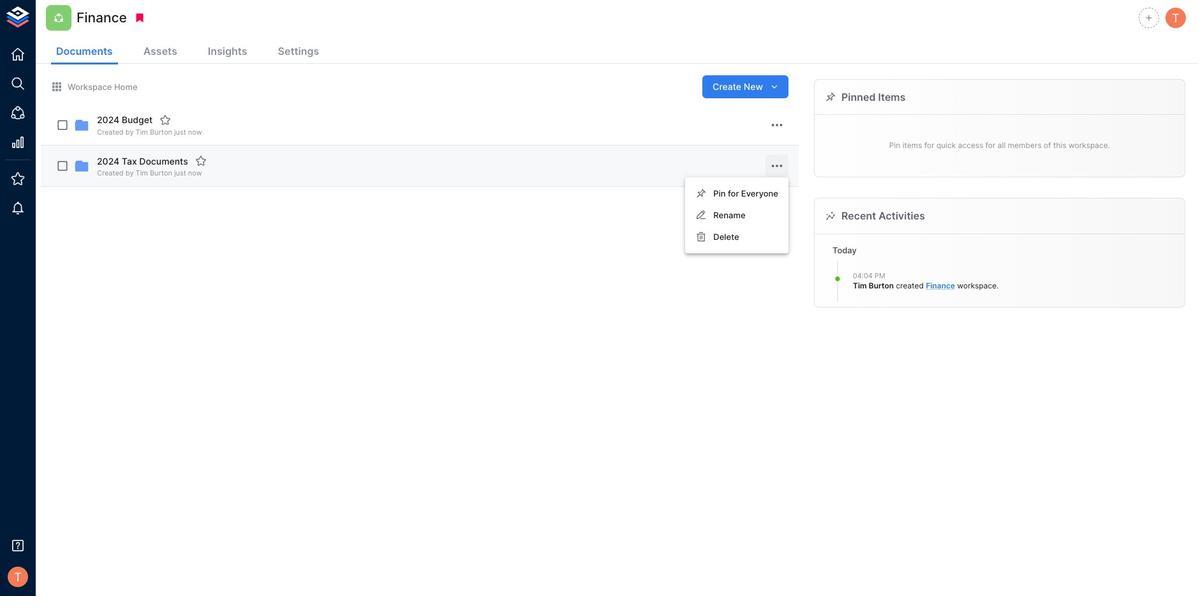 Task type: locate. For each thing, give the bounding box(es) containing it.
finance
[[77, 10, 127, 26], [926, 281, 956, 291]]

now up favorite icon
[[188, 128, 202, 137]]

finance left remove bookmark image
[[77, 10, 127, 26]]

tim down 2024 tax documents
[[136, 169, 148, 178]]

pm
[[875, 271, 886, 280]]

1 vertical spatial documents
[[139, 155, 188, 166]]

0 vertical spatial created
[[97, 128, 124, 137]]

.
[[997, 281, 999, 291]]

0 vertical spatial just
[[174, 128, 186, 137]]

now for 2024 budget
[[188, 128, 202, 137]]

insights link
[[203, 40, 252, 64]]

pin inside pin for everyone button
[[714, 188, 726, 199]]

1 vertical spatial created
[[97, 169, 124, 178]]

tim down '04:04' at the top right of page
[[853, 281, 867, 291]]

1 horizontal spatial finance
[[926, 281, 956, 291]]

workspace
[[958, 281, 997, 291]]

everyone
[[742, 188, 779, 199]]

2024 left budget
[[97, 114, 119, 125]]

for
[[925, 141, 935, 150], [986, 141, 996, 150], [728, 188, 739, 199]]

recent
[[842, 209, 877, 222]]

items
[[879, 91, 906, 103]]

pin for everyone button
[[686, 183, 789, 204]]

by down tax on the top left of page
[[126, 169, 134, 178]]

0 vertical spatial finance
[[77, 10, 127, 26]]

delete
[[714, 232, 739, 242]]

documents
[[56, 45, 113, 57], [139, 155, 188, 166]]

2 now from the top
[[188, 169, 202, 178]]

1 horizontal spatial pin
[[890, 141, 901, 150]]

created by tim burton just now down budget
[[97, 128, 202, 137]]

1 vertical spatial created by tim burton just now
[[97, 169, 202, 178]]

for left quick
[[925, 141, 935, 150]]

create
[[713, 81, 742, 92]]

1 vertical spatial tim
[[136, 169, 148, 178]]

0 horizontal spatial t
[[14, 570, 22, 584]]

access
[[959, 141, 984, 150]]

finance right created
[[926, 281, 956, 291]]

burton down favorite image
[[150, 128, 172, 137]]

documents right tax on the top left of page
[[139, 155, 188, 166]]

rename
[[714, 210, 746, 220]]

2 vertical spatial burton
[[869, 281, 894, 291]]

0 vertical spatial now
[[188, 128, 202, 137]]

1 2024 from the top
[[97, 114, 119, 125]]

0 vertical spatial 2024
[[97, 114, 119, 125]]

0 vertical spatial t
[[1173, 11, 1180, 25]]

created by tim burton just now for tax
[[97, 169, 202, 178]]

0 vertical spatial documents
[[56, 45, 113, 57]]

activities
[[879, 209, 925, 222]]

created for tax
[[97, 169, 124, 178]]

0 horizontal spatial documents
[[56, 45, 113, 57]]

1 vertical spatial burton
[[150, 169, 172, 178]]

now for 2024 tax documents
[[188, 169, 202, 178]]

created for budget
[[97, 128, 124, 137]]

workspace
[[68, 82, 112, 92]]

1 vertical spatial now
[[188, 169, 202, 178]]

1 created by tim burton just now from the top
[[97, 128, 202, 137]]

now down favorite icon
[[188, 169, 202, 178]]

created down 2024 budget
[[97, 128, 124, 137]]

04:04
[[853, 271, 873, 280]]

members
[[1008, 141, 1042, 150]]

tim inside 04:04 pm tim burton created finance workspace .
[[853, 281, 867, 291]]

1 vertical spatial 2024
[[97, 155, 119, 166]]

documents up the workspace
[[56, 45, 113, 57]]

pinned items
[[842, 91, 906, 103]]

1 horizontal spatial t
[[1173, 11, 1180, 25]]

items
[[903, 141, 923, 150]]

tim
[[136, 128, 148, 137], [136, 169, 148, 178], [853, 281, 867, 291]]

0 horizontal spatial t button
[[4, 563, 32, 591]]

tim down budget
[[136, 128, 148, 137]]

0 vertical spatial pin
[[890, 141, 901, 150]]

04:04 pm tim burton created finance workspace .
[[853, 271, 999, 291]]

by
[[126, 128, 134, 137], [126, 169, 134, 178]]

2 horizontal spatial for
[[986, 141, 996, 150]]

just for 2024 budget
[[174, 128, 186, 137]]

burton down pm
[[869, 281, 894, 291]]

2 created by tim burton just now from the top
[[97, 169, 202, 178]]

burton
[[150, 128, 172, 137], [150, 169, 172, 178], [869, 281, 894, 291]]

1 created from the top
[[97, 128, 124, 137]]

burton down 2024 tax documents
[[150, 169, 172, 178]]

created
[[896, 281, 924, 291]]

2 2024 from the top
[[97, 155, 119, 166]]

1 horizontal spatial for
[[925, 141, 935, 150]]

pin
[[890, 141, 901, 150], [714, 188, 726, 199]]

created
[[97, 128, 124, 137], [97, 169, 124, 178]]

pin for pin items for quick access for all members of this workspace.
[[890, 141, 901, 150]]

for left all
[[986, 141, 996, 150]]

2 vertical spatial tim
[[853, 281, 867, 291]]

0 vertical spatial t button
[[1164, 6, 1188, 30]]

0 vertical spatial created by tim burton just now
[[97, 128, 202, 137]]

t button
[[1164, 6, 1188, 30], [4, 563, 32, 591]]

budget
[[122, 114, 153, 125]]

0 vertical spatial burton
[[150, 128, 172, 137]]

pin for everyone
[[714, 188, 779, 199]]

settings link
[[273, 40, 324, 64]]

2024
[[97, 114, 119, 125], [97, 155, 119, 166]]

remove bookmark image
[[134, 12, 145, 24]]

t
[[1173, 11, 1180, 25], [14, 570, 22, 584]]

just up 2024 tax documents
[[174, 128, 186, 137]]

2 by from the top
[[126, 169, 134, 178]]

pinned
[[842, 91, 876, 103]]

just down 2024 tax documents
[[174, 169, 186, 178]]

finance link
[[926, 281, 956, 291]]

for up rename "button"
[[728, 188, 739, 199]]

1 just from the top
[[174, 128, 186, 137]]

pin up rename
[[714, 188, 726, 199]]

by down 2024 budget
[[126, 128, 134, 137]]

1 by from the top
[[126, 128, 134, 137]]

1 vertical spatial just
[[174, 169, 186, 178]]

0 vertical spatial by
[[126, 128, 134, 137]]

new
[[744, 81, 763, 92]]

0 horizontal spatial for
[[728, 188, 739, 199]]

workspace.
[[1069, 141, 1111, 150]]

burton for tax
[[150, 169, 172, 178]]

tim for tax
[[136, 169, 148, 178]]

assets
[[143, 45, 177, 57]]

2024 left tax on the top left of page
[[97, 155, 119, 166]]

now
[[188, 128, 202, 137], [188, 169, 202, 178]]

0 vertical spatial tim
[[136, 128, 148, 137]]

2 created from the top
[[97, 169, 124, 178]]

1 now from the top
[[188, 128, 202, 137]]

created by tim burton just now
[[97, 128, 202, 137], [97, 169, 202, 178]]

1 vertical spatial pin
[[714, 188, 726, 199]]

1 vertical spatial t
[[14, 570, 22, 584]]

2 just from the top
[[174, 169, 186, 178]]

1 vertical spatial finance
[[926, 281, 956, 291]]

just
[[174, 128, 186, 137], [174, 169, 186, 178]]

all
[[998, 141, 1006, 150]]

assets link
[[138, 40, 182, 64]]

create new
[[713, 81, 763, 92]]

tim for budget
[[136, 128, 148, 137]]

created down tax on the top left of page
[[97, 169, 124, 178]]

pin left the "items"
[[890, 141, 901, 150]]

1 vertical spatial by
[[126, 169, 134, 178]]

created by tim burton just now down 2024 tax documents
[[97, 169, 202, 178]]

0 horizontal spatial pin
[[714, 188, 726, 199]]

1 horizontal spatial t button
[[1164, 6, 1188, 30]]



Task type: describe. For each thing, give the bounding box(es) containing it.
insights
[[208, 45, 247, 57]]

pin for pin for everyone
[[714, 188, 726, 199]]

burton for budget
[[150, 128, 172, 137]]

t for the bottommost t button
[[14, 570, 22, 584]]

delete button
[[686, 226, 789, 248]]

tax
[[122, 155, 137, 166]]

burton inside 04:04 pm tim burton created finance workspace .
[[869, 281, 894, 291]]

1 vertical spatial t button
[[4, 563, 32, 591]]

today
[[833, 245, 857, 255]]

workspace home link
[[51, 81, 138, 93]]

settings
[[278, 45, 319, 57]]

create new button
[[703, 75, 789, 98]]

rename button
[[686, 204, 789, 226]]

1 horizontal spatial documents
[[139, 155, 188, 166]]

2024 tax documents
[[97, 155, 188, 166]]

by for budget
[[126, 128, 134, 137]]

home
[[114, 82, 138, 92]]

t for top t button
[[1173, 11, 1180, 25]]

2024 for 2024 tax documents
[[97, 155, 119, 166]]

this
[[1054, 141, 1067, 150]]

pin items for quick access for all members of this workspace.
[[890, 141, 1111, 150]]

quick
[[937, 141, 956, 150]]

finance inside 04:04 pm tim burton created finance workspace .
[[926, 281, 956, 291]]

favorite image
[[160, 114, 171, 126]]

0 horizontal spatial finance
[[77, 10, 127, 26]]

recent activities
[[842, 209, 925, 222]]

created by tim burton just now for budget
[[97, 128, 202, 137]]

by for tax
[[126, 169, 134, 178]]

for inside pin for everyone button
[[728, 188, 739, 199]]

2024 for 2024 budget
[[97, 114, 119, 125]]

just for 2024 tax documents
[[174, 169, 186, 178]]

of
[[1044, 141, 1052, 150]]

favorite image
[[195, 155, 207, 167]]

workspace home
[[68, 82, 138, 92]]

2024 budget
[[97, 114, 153, 125]]

documents link
[[51, 40, 118, 64]]



Task type: vqa. For each thing, say whether or not it's contained in the screenshot.
FAVORITES
no



